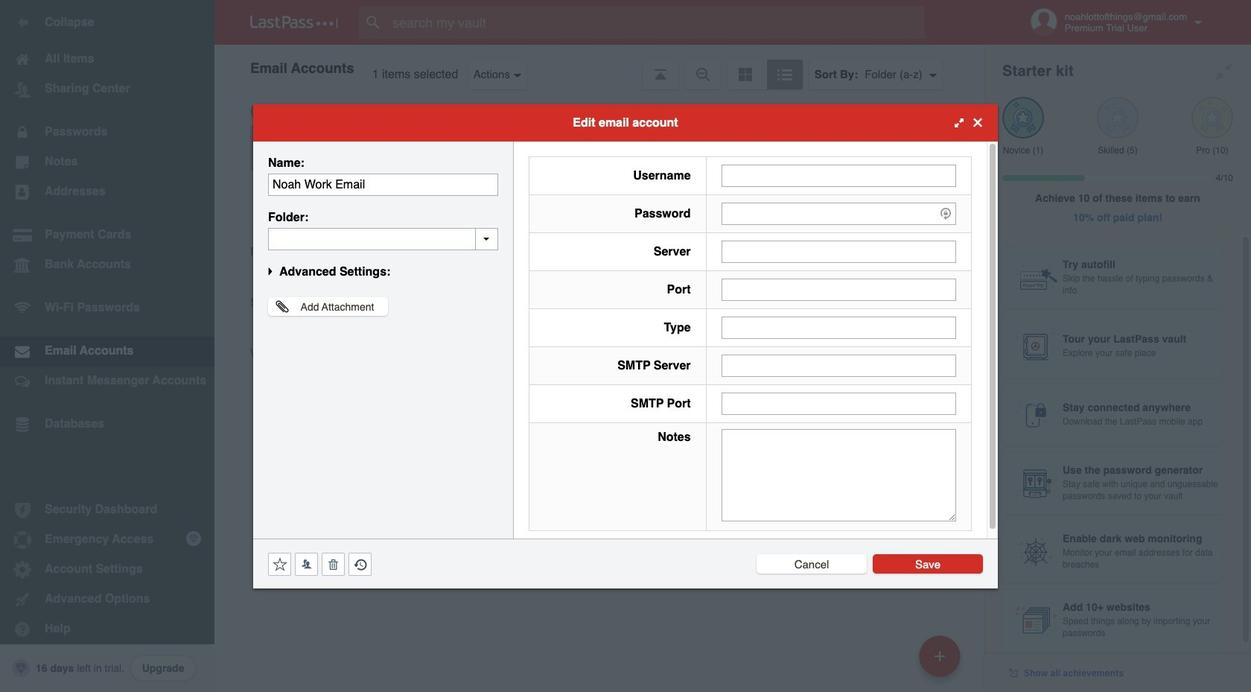 Task type: describe. For each thing, give the bounding box(es) containing it.
lastpass image
[[250, 16, 338, 29]]

Search search field
[[359, 6, 954, 39]]

vault options navigation
[[215, 45, 985, 89]]

new item image
[[935, 651, 945, 661]]

main navigation navigation
[[0, 0, 215, 692]]



Task type: locate. For each thing, give the bounding box(es) containing it.
dialog
[[253, 104, 998, 588]]

None password field
[[722, 202, 957, 225]]

None text field
[[268, 173, 498, 196], [722, 240, 957, 263], [722, 278, 957, 301], [722, 429, 957, 521], [268, 173, 498, 196], [722, 240, 957, 263], [722, 278, 957, 301], [722, 429, 957, 521]]

None text field
[[722, 164, 957, 187], [268, 228, 498, 250], [722, 316, 957, 339], [722, 354, 957, 377], [722, 392, 957, 415], [722, 164, 957, 187], [268, 228, 498, 250], [722, 316, 957, 339], [722, 354, 957, 377], [722, 392, 957, 415]]

search my vault text field
[[359, 6, 954, 39]]

new item navigation
[[914, 631, 970, 692]]



